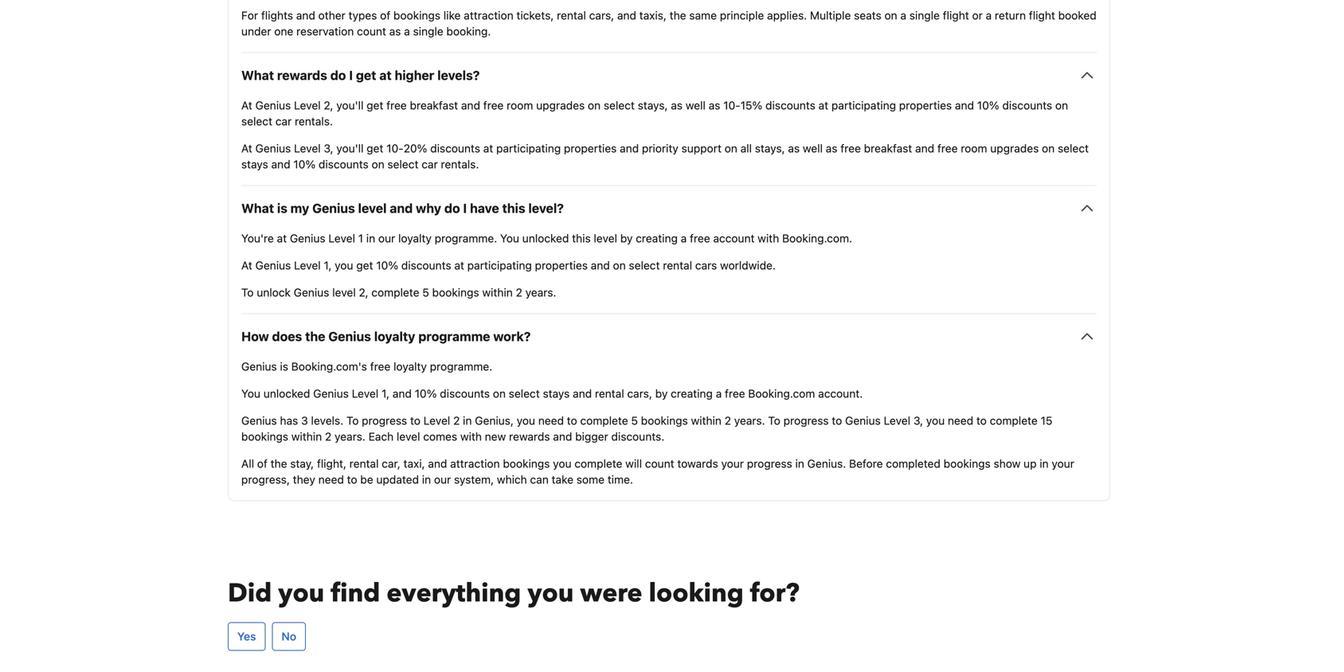 Task type: describe. For each thing, give the bounding box(es) containing it.
worldwide.
[[720, 259, 776, 272]]

my
[[291, 201, 309, 216]]

0 horizontal spatial unlocked
[[263, 387, 310, 400]]

properties inside at genius level 3, you'll get 10-20% discounts at participating properties and priority support on all stays, as well as free breakfast and free room upgrades on select stays and 10% discounts on select car rentals.
[[564, 142, 617, 155]]

in down the taxi,
[[422, 473, 431, 486]]

0 horizontal spatial to
[[241, 286, 254, 299]]

higher
[[395, 68, 434, 83]]

time.
[[608, 473, 633, 486]]

in right the 1
[[366, 232, 375, 245]]

2 horizontal spatial within
[[691, 414, 722, 427]]

1 horizontal spatial to
[[346, 414, 359, 427]]

rentals. inside at genius level 3, you'll get 10-20% discounts at participating properties and priority support on all stays, as well as free breakfast and free room upgrades on select stays and 10% discounts on select car rentals.
[[441, 158, 479, 171]]

what for what is my genius level and why do i have this level?
[[241, 201, 274, 216]]

1 vertical spatial programme.
[[430, 360, 492, 373]]

1 horizontal spatial with
[[758, 232, 779, 245]]

flight,
[[317, 457, 346, 470]]

all
[[741, 142, 752, 155]]

genius down my
[[290, 232, 325, 245]]

at genius level 3, you'll get 10-20% discounts at participating properties and priority support on all stays, as well as free breakfast and free room upgrades on select stays and 10% discounts on select car rentals.
[[241, 142, 1089, 171]]

1 vertical spatial 2,
[[359, 286, 368, 299]]

up
[[1024, 457, 1037, 470]]

0 vertical spatial loyalty
[[398, 232, 432, 245]]

of inside all of the stay, flight, rental car, taxi, and attraction bookings you complete will count towards your progress in genius. before completed bookings show up in your progress, they need to be updated in our system, which can take some time.
[[257, 457, 268, 470]]

loyalty for programme
[[374, 329, 415, 344]]

bookings inside for flights and other types of bookings like attraction tickets, rental cars, and taxis, the same principle applies. multiple seats on a single flight or a return flight booked under one reservation count as a single booking.
[[394, 9, 441, 22]]

level up comes
[[424, 414, 450, 427]]

other
[[318, 9, 346, 22]]

all
[[241, 457, 254, 470]]

you right 'genius,'
[[517, 414, 535, 427]]

with inside genius has 3 levels. to progress to level 2 in genius, you need to complete 5 bookings within 2 years. to progress to genius level 3, you need to complete 15 bookings within 2 years. each level comes with new rewards and bigger discounts.
[[460, 430, 482, 443]]

you'll for 2,
[[336, 99, 364, 112]]

level inside at genius level 3, you'll get 10-20% discounts at participating properties and priority support on all stays, as well as free breakfast and free room upgrades on select stays and 10% discounts on select car rentals.
[[294, 142, 321, 155]]

booking.com's
[[291, 360, 367, 373]]

to up the 'bigger'
[[567, 414, 577, 427]]

participating inside at genius level 3, you'll get 10-20% discounts at participating properties and priority support on all stays, as well as free breakfast and free room upgrades on select stays and 10% discounts on select car rentals.
[[496, 142, 561, 155]]

genius left has
[[241, 414, 277, 427]]

complete left the 15
[[990, 414, 1038, 427]]

complete up how does the genius loyalty programme work?
[[372, 286, 419, 299]]

0 vertical spatial by
[[620, 232, 633, 245]]

at right you're
[[277, 232, 287, 245]]

progress inside all of the stay, flight, rental car, taxi, and attraction bookings you complete will count towards your progress in genius. before completed bookings show up in your progress, they need to be updated in our system, which can take some time.
[[747, 457, 792, 470]]

level inside genius has 3 levels. to progress to level 2 in genius, you need to complete 5 bookings within 2 years. to progress to genius level 3, you need to complete 15 bookings within 2 years. each level comes with new rewards and bigger discounts.
[[397, 430, 420, 443]]

progress,
[[241, 473, 290, 486]]

10- inside at genius level 2, you'll get free breakfast and free room upgrades on select stays, as well as 10-15% discounts at participating properties and 10% discounts on select car rentals.
[[723, 99, 741, 112]]

what rewards do i get at higher levels? button
[[241, 66, 1097, 85]]

2 flight from the left
[[1029, 9, 1055, 22]]

20%
[[404, 142, 427, 155]]

multiple
[[810, 9, 851, 22]]

levels.
[[311, 414, 343, 427]]

in left genius.
[[795, 457, 804, 470]]

genius.
[[807, 457, 846, 470]]

you unlocked genius level 1, and 10% discounts on select stays and rental cars, by creating a free booking.com account.
[[241, 387, 863, 400]]

can
[[530, 473, 549, 486]]

account.
[[818, 387, 863, 400]]

1 horizontal spatial need
[[538, 414, 564, 427]]

you're
[[241, 232, 274, 245]]

rental up the 'bigger'
[[595, 387, 624, 400]]

cars, inside for flights and other types of bookings like attraction tickets, rental cars, and taxis, the same principle applies. multiple seats on a single flight or a return flight booked under one reservation count as a single booking.
[[589, 9, 614, 22]]

genius inside "dropdown button"
[[312, 201, 355, 216]]

at inside dropdown button
[[379, 68, 392, 83]]

you're at genius level 1 in our loyalty programme. you unlocked this level by creating a free account with booking.com.
[[241, 232, 852, 245]]

level?
[[528, 201, 564, 216]]

3, inside at genius level 3, you'll get 10-20% discounts at participating properties and priority support on all stays, as well as free breakfast and free room upgrades on select stays and 10% discounts on select car rentals.
[[324, 142, 333, 155]]

genius down how
[[241, 360, 277, 373]]

or
[[972, 9, 983, 22]]

did you find everything you were looking for?
[[228, 576, 800, 611]]

will
[[626, 457, 642, 470]]

1 horizontal spatial this
[[572, 232, 591, 245]]

system,
[[454, 473, 494, 486]]

level up completed at the bottom right of the page
[[884, 414, 911, 427]]

15%
[[741, 99, 763, 112]]

for flights and other types of bookings like attraction tickets, rental cars, and taxis, the same principle applies. multiple seats on a single flight or a return flight booked under one reservation count as a single booking.
[[241, 9, 1097, 38]]

upgrades inside at genius level 2, you'll get free breakfast and free room upgrades on select stays, as well as 10-15% discounts at participating properties and 10% discounts on select car rentals.
[[536, 99, 585, 112]]

they
[[293, 473, 315, 486]]

attraction inside all of the stay, flight, rental car, taxi, and attraction bookings you complete will count towards your progress in genius. before completed bookings show up in your progress, they need to be updated in our system, which can take some time.
[[450, 457, 500, 470]]

booked
[[1058, 9, 1097, 22]]

priority
[[642, 142, 679, 155]]

complete up the 'bigger'
[[580, 414, 628, 427]]

seats
[[854, 9, 882, 22]]

does
[[272, 329, 302, 344]]

level up how does the genius loyalty programme work?
[[332, 286, 356, 299]]

do inside what is my genius level and why do i have this level? "dropdown button"
[[444, 201, 460, 216]]

show
[[994, 457, 1021, 470]]

breakfast inside at genius level 3, you'll get 10-20% discounts at participating properties and priority support on all stays, as well as free breakfast and free room upgrades on select stays and 10% discounts on select car rentals.
[[864, 142, 912, 155]]

1 horizontal spatial single
[[910, 9, 940, 22]]

some
[[577, 473, 605, 486]]

get for 10-
[[367, 142, 383, 155]]

0 horizontal spatial years.
[[335, 430, 366, 443]]

which
[[497, 473, 527, 486]]

genius,
[[475, 414, 514, 427]]

flights
[[261, 9, 293, 22]]

how does the genius loyalty programme work?
[[241, 329, 531, 344]]

like
[[444, 9, 461, 22]]

what is my genius level and why do i have this level?
[[241, 201, 564, 216]]

stay,
[[290, 457, 314, 470]]

2 vertical spatial within
[[291, 430, 322, 443]]

2 horizontal spatial to
[[768, 414, 781, 427]]

2 vertical spatial participating
[[467, 259, 532, 272]]

1 vertical spatial creating
[[671, 387, 713, 400]]

find
[[331, 576, 380, 611]]

new
[[485, 430, 506, 443]]

for
[[241, 9, 258, 22]]

rentals. inside at genius level 2, you'll get free breakfast and free room upgrades on select stays, as well as 10-15% discounts at participating properties and 10% discounts on select car rentals.
[[295, 115, 333, 128]]

genius down account.
[[845, 414, 881, 427]]

before
[[849, 457, 883, 470]]

to unlock genius level 2, complete 5 bookings within 2 years.
[[241, 286, 556, 299]]

1 horizontal spatial cars,
[[627, 387, 652, 400]]

as inside for flights and other types of bookings like attraction tickets, rental cars, and taxis, the same principle applies. multiple seats on a single flight or a return flight booked under one reservation count as a single booking.
[[389, 25, 401, 38]]

car,
[[382, 457, 401, 470]]

10% inside at genius level 2, you'll get free breakfast and free room upgrades on select stays, as well as 10-15% discounts at participating properties and 10% discounts on select car rentals.
[[977, 99, 999, 112]]

a right seats
[[901, 9, 907, 22]]

applies.
[[767, 9, 807, 22]]

well inside at genius level 3, you'll get 10-20% discounts at participating properties and priority support on all stays, as well as free breakfast and free room upgrades on select stays and 10% discounts on select car rentals.
[[803, 142, 823, 155]]

i inside dropdown button
[[349, 68, 353, 83]]

is for what
[[277, 201, 287, 216]]

updated
[[376, 473, 419, 486]]

bookings up discounts.
[[641, 414, 688, 427]]

1 horizontal spatial 1,
[[382, 387, 390, 400]]

2 horizontal spatial need
[[948, 414, 974, 427]]

1 horizontal spatial you
[[500, 232, 519, 245]]

level inside what is my genius level and why do i have this level? "dropdown button"
[[358, 201, 387, 216]]

bookings up can
[[503, 457, 550, 470]]

2 horizontal spatial years.
[[734, 414, 765, 427]]

taxis,
[[639, 9, 667, 22]]

get inside dropdown button
[[356, 68, 376, 83]]

5 inside genius has 3 levels. to progress to level 2 in genius, you need to complete 5 bookings within 2 years. to progress to genius level 3, you need to complete 15 bookings within 2 years. each level comes with new rewards and bigger discounts.
[[631, 414, 638, 427]]

looking
[[649, 576, 744, 611]]

get for 10%
[[356, 259, 373, 272]]

genius has 3 levels. to progress to level 2 in genius, you need to complete 5 bookings within 2 years. to progress to genius level 3, you need to complete 15 bookings within 2 years. each level comes with new rewards and bigger discounts.
[[241, 414, 1053, 443]]

10- inside at genius level 3, you'll get 10-20% discounts at participating properties and priority support on all stays, as well as free breakfast and free room upgrades on select stays and 10% discounts on select car rentals.
[[387, 142, 404, 155]]

genius inside at genius level 3, you'll get 10-20% discounts at participating properties and priority support on all stays, as well as free breakfast and free room upgrades on select stays and 10% discounts on select car rentals.
[[255, 142, 291, 155]]

and inside genius has 3 levels. to progress to level 2 in genius, you need to complete 5 bookings within 2 years. to progress to genius level 3, you need to complete 15 bookings within 2 years. each level comes with new rewards and bigger discounts.
[[553, 430, 572, 443]]

i inside "dropdown button"
[[463, 201, 467, 216]]

participating inside at genius level 2, you'll get free breakfast and free room upgrades on select stays, as well as 10-15% discounts at participating properties and 10% discounts on select car rentals.
[[832, 99, 896, 112]]

all of the stay, flight, rental car, taxi, and attraction bookings you complete will count towards your progress in genius. before completed bookings show up in your progress, they need to be updated in our system, which can take some time.
[[241, 457, 1075, 486]]

in right up at bottom right
[[1040, 457, 1049, 470]]

yes button
[[228, 622, 266, 651]]

what for what rewards do i get at higher levels?
[[241, 68, 274, 83]]

in inside genius has 3 levels. to progress to level 2 in genius, you need to complete 5 bookings within 2 years. to progress to genius level 3, you need to complete 15 bookings within 2 years. each level comes with new rewards and bigger discounts.
[[463, 414, 472, 427]]

count inside all of the stay, flight, rental car, taxi, and attraction bookings you complete will count towards your progress in genius. before completed bookings show up in your progress, they need to be updated in our system, which can take some time.
[[645, 457, 674, 470]]

account
[[713, 232, 755, 245]]

why
[[416, 201, 441, 216]]

rewards inside genius has 3 levels. to progress to level 2 in genius, you need to complete 5 bookings within 2 years. to progress to genius level 3, you need to complete 15 bookings within 2 years. each level comes with new rewards and bigger discounts.
[[509, 430, 550, 443]]

the inside for flights and other types of bookings like attraction tickets, rental cars, and taxis, the same principle applies. multiple seats on a single flight or a return flight booked under one reservation count as a single booking.
[[670, 9, 686, 22]]

at inside at genius level 2, you'll get free breakfast and free room upgrades on select stays, as well as 10-15% discounts at participating properties and 10% discounts on select car rentals.
[[819, 99, 829, 112]]

car inside at genius level 2, you'll get free breakfast and free room upgrades on select stays, as well as 10-15% discounts at participating properties and 10% discounts on select car rentals.
[[275, 115, 292, 128]]

our inside all of the stay, flight, rental car, taxi, and attraction bookings you complete will count towards your progress in genius. before completed bookings show up in your progress, they need to be updated in our system, which can take some time.
[[434, 473, 451, 486]]

genius right unlock
[[294, 286, 329, 299]]

towards
[[677, 457, 718, 470]]

0 horizontal spatial you
[[241, 387, 260, 400]]

0 vertical spatial years.
[[525, 286, 556, 299]]

did
[[228, 576, 272, 611]]

to inside all of the stay, flight, rental car, taxi, and attraction bookings you complete will count towards your progress in genius. before completed bookings show up in your progress, they need to be updated in our system, which can take some time.
[[347, 473, 357, 486]]

to up the taxi,
[[410, 414, 421, 427]]

programme
[[418, 329, 490, 344]]

level down my
[[294, 259, 321, 272]]

discounts.
[[611, 430, 665, 443]]

each
[[369, 430, 394, 443]]

to left the 15
[[977, 414, 987, 427]]

no
[[282, 630, 296, 643]]

get for free
[[367, 99, 383, 112]]

1
[[358, 232, 363, 245]]

this inside "dropdown button"
[[502, 201, 525, 216]]

genius is booking.com's free loyalty programme.
[[241, 360, 492, 373]]

taxi,
[[404, 457, 425, 470]]

at for what rewards do i get at higher levels?
[[241, 142, 252, 155]]

1 your from the left
[[721, 457, 744, 470]]

1 vertical spatial single
[[413, 25, 443, 38]]

how
[[241, 329, 269, 344]]

0 horizontal spatial our
[[378, 232, 395, 245]]

cars
[[695, 259, 717, 272]]

rental inside all of the stay, flight, rental car, taxi, and attraction bookings you complete will count towards your progress in genius. before completed bookings show up in your progress, they need to be updated in our system, which can take some time.
[[349, 457, 379, 470]]

0 horizontal spatial 1,
[[324, 259, 332, 272]]

everything
[[387, 576, 521, 611]]

completed
[[886, 457, 941, 470]]

0 vertical spatial creating
[[636, 232, 678, 245]]

booking.
[[446, 25, 491, 38]]

level left the 1
[[328, 232, 355, 245]]

types
[[349, 9, 377, 22]]

booking.com.
[[782, 232, 852, 245]]



Task type: locate. For each thing, give the bounding box(es) containing it.
with up worldwide.
[[758, 232, 779, 245]]

level up the 1
[[358, 201, 387, 216]]

0 vertical spatial rewards
[[277, 68, 327, 83]]

attraction up booking.
[[464, 9, 514, 22]]

1 horizontal spatial years.
[[525, 286, 556, 299]]

1 flight from the left
[[943, 9, 969, 22]]

you up at genius level 1, you get 10% discounts at participating properties and on select rental cars worldwide.
[[500, 232, 519, 245]]

comes
[[423, 430, 457, 443]]

and inside all of the stay, flight, rental car, taxi, and attraction bookings you complete will count towards your progress in genius. before completed bookings show up in your progress, they need to be updated in our system, which can take some time.
[[428, 457, 447, 470]]

is inside what is my genius level and why do i have this level? "dropdown button"
[[277, 201, 287, 216]]

the up progress,
[[271, 457, 287, 470]]

creating down what is my genius level and why do i have this level? "dropdown button"
[[636, 232, 678, 245]]

i left have
[[463, 201, 467, 216]]

level
[[294, 99, 321, 112], [294, 142, 321, 155], [328, 232, 355, 245], [294, 259, 321, 272], [352, 387, 379, 400], [424, 414, 450, 427], [884, 414, 911, 427]]

of
[[380, 9, 391, 22], [257, 457, 268, 470]]

at
[[379, 68, 392, 83], [819, 99, 829, 112], [483, 142, 493, 155], [277, 232, 287, 245], [454, 259, 464, 272]]

1 you'll from the top
[[336, 99, 364, 112]]

to
[[410, 414, 421, 427], [567, 414, 577, 427], [832, 414, 842, 427], [977, 414, 987, 427], [347, 473, 357, 486]]

is left my
[[277, 201, 287, 216]]

1 vertical spatial rewards
[[509, 430, 550, 443]]

1 horizontal spatial stays,
[[755, 142, 785, 155]]

you up to unlock genius level 2, complete 5 bookings within 2 years.
[[335, 259, 353, 272]]

loyalty inside dropdown button
[[374, 329, 415, 344]]

progress up each
[[362, 414, 407, 427]]

same
[[689, 9, 717, 22]]

0 horizontal spatial cars,
[[589, 9, 614, 22]]

3,
[[324, 142, 333, 155], [914, 414, 923, 427]]

cars,
[[589, 9, 614, 22], [627, 387, 652, 400]]

you'll for 3,
[[336, 142, 364, 155]]

rentals. up have
[[441, 158, 479, 171]]

is down does on the bottom of the page
[[280, 360, 288, 373]]

bigger
[[575, 430, 608, 443]]

1 horizontal spatial our
[[434, 473, 451, 486]]

the for work?
[[305, 329, 325, 344]]

take
[[552, 473, 574, 486]]

1 vertical spatial well
[[803, 142, 823, 155]]

2
[[516, 286, 522, 299], [453, 414, 460, 427], [725, 414, 731, 427], [325, 430, 332, 443]]

level inside at genius level 2, you'll get free breakfast and free room upgrades on select stays, as well as 10-15% discounts at participating properties and 10% discounts on select car rentals.
[[294, 99, 321, 112]]

properties inside at genius level 2, you'll get free breakfast and free room upgrades on select stays, as well as 10-15% discounts at participating properties and 10% discounts on select car rentals.
[[899, 99, 952, 112]]

and
[[296, 9, 315, 22], [617, 9, 636, 22], [461, 99, 480, 112], [955, 99, 974, 112], [620, 142, 639, 155], [915, 142, 934, 155], [271, 158, 290, 171], [390, 201, 413, 216], [591, 259, 610, 272], [393, 387, 412, 400], [573, 387, 592, 400], [553, 430, 572, 443], [428, 457, 447, 470]]

attraction
[[464, 9, 514, 22], [450, 457, 500, 470]]

upgrades inside at genius level 3, you'll get 10-20% discounts at participating properties and priority support on all stays, as well as free breakfast and free room upgrades on select stays and 10% discounts on select car rentals.
[[990, 142, 1039, 155]]

levels?
[[437, 68, 480, 83]]

the for car,
[[271, 457, 287, 470]]

0 horizontal spatial breakfast
[[410, 99, 458, 112]]

0 vertical spatial stays,
[[638, 99, 668, 112]]

you up no
[[278, 576, 324, 611]]

rewards right new
[[509, 430, 550, 443]]

2 you'll from the top
[[336, 142, 364, 155]]

the right the taxis, on the top of the page
[[670, 9, 686, 22]]

at for what is my genius level and why do i have this level?
[[241, 259, 252, 272]]

0 horizontal spatial car
[[275, 115, 292, 128]]

creating up genius has 3 levels. to progress to level 2 in genius, you need to complete 5 bookings within 2 years. to progress to genius level 3, you need to complete 15 bookings within 2 years. each level comes with new rewards and bigger discounts.
[[671, 387, 713, 400]]

0 vertical spatial car
[[275, 115, 292, 128]]

get down the 1
[[356, 259, 373, 272]]

0 horizontal spatial 10-
[[387, 142, 404, 155]]

1 horizontal spatial 5
[[631, 414, 638, 427]]

1 horizontal spatial do
[[444, 201, 460, 216]]

genius down one
[[255, 99, 291, 112]]

you'll down 'what rewards do i get at higher levels?'
[[336, 99, 364, 112]]

0 vertical spatial 3,
[[324, 142, 333, 155]]

0 vertical spatial rentals.
[[295, 115, 333, 128]]

years. down the booking.com on the bottom right of page
[[734, 414, 765, 427]]

1 vertical spatial is
[[280, 360, 288, 373]]

bookings down has
[[241, 430, 288, 443]]

bookings left show
[[944, 457, 991, 470]]

attraction up the system,
[[450, 457, 500, 470]]

stays, right "all"
[[755, 142, 785, 155]]

rentals.
[[295, 115, 333, 128], [441, 158, 479, 171]]

at
[[241, 99, 252, 112], [241, 142, 252, 155], [241, 259, 252, 272]]

no button
[[272, 622, 306, 651]]

is for genius
[[280, 360, 288, 373]]

1 vertical spatial 10-
[[387, 142, 404, 155]]

your right up at bottom right
[[1052, 457, 1075, 470]]

2, inside at genius level 2, you'll get free breakfast and free room upgrades on select stays, as well as 10-15% discounts at participating properties and 10% discounts on select car rentals.
[[324, 99, 333, 112]]

rental left cars
[[663, 259, 692, 272]]

1 horizontal spatial car
[[422, 158, 438, 171]]

with left new
[[460, 430, 482, 443]]

1 vertical spatial stays,
[[755, 142, 785, 155]]

at inside at genius level 2, you'll get free breakfast and free room upgrades on select stays, as well as 10-15% discounts at participating properties and 10% discounts on select car rentals.
[[241, 99, 252, 112]]

1 vertical spatial upgrades
[[990, 142, 1039, 155]]

do right why
[[444, 201, 460, 216]]

1 vertical spatial this
[[572, 232, 591, 245]]

for?
[[750, 576, 800, 611]]

loyalty down how does the genius loyalty programme work?
[[394, 360, 427, 373]]

level right each
[[397, 430, 420, 443]]

0 horizontal spatial well
[[686, 99, 706, 112]]

0 vertical spatial of
[[380, 9, 391, 22]]

2 vertical spatial loyalty
[[394, 360, 427, 373]]

2 horizontal spatial the
[[670, 9, 686, 22]]

you'll left 20%
[[336, 142, 364, 155]]

you left were
[[528, 576, 574, 611]]

to left "be"
[[347, 473, 357, 486]]

of inside for flights and other types of bookings like attraction tickets, rental cars, and taxis, the same principle applies. multiple seats on a single flight or a return flight booked under one reservation count as a single booking.
[[380, 9, 391, 22]]

what down under
[[241, 68, 274, 83]]

to down account.
[[832, 414, 842, 427]]

genius up unlock
[[255, 259, 291, 272]]

2 your from the left
[[1052, 457, 1075, 470]]

need inside all of the stay, flight, rental car, taxi, and attraction bookings you complete will count towards your progress in genius. before completed bookings show up in your progress, they need to be updated in our system, which can take some time.
[[318, 473, 344, 486]]

2 what from the top
[[241, 201, 274, 216]]

1 vertical spatial our
[[434, 473, 451, 486]]

1 horizontal spatial within
[[482, 286, 513, 299]]

1, up to unlock genius level 2, complete 5 bookings within 2 years.
[[324, 259, 332, 272]]

within
[[482, 286, 513, 299], [691, 414, 722, 427], [291, 430, 322, 443]]

at inside at genius level 3, you'll get 10-20% discounts at participating properties and priority support on all stays, as well as free breakfast and free room upgrades on select stays and 10% discounts on select car rentals.
[[483, 142, 493, 155]]

the inside dropdown button
[[305, 329, 325, 344]]

single left or
[[910, 9, 940, 22]]

1 vertical spatial count
[[645, 457, 674, 470]]

0 vertical spatial you
[[500, 232, 519, 245]]

car
[[275, 115, 292, 128], [422, 158, 438, 171]]

10-
[[723, 99, 741, 112], [387, 142, 404, 155]]

tickets,
[[517, 9, 554, 22]]

1 vertical spatial of
[[257, 457, 268, 470]]

the inside all of the stay, flight, rental car, taxi, and attraction bookings you complete will count towards your progress in genius. before completed bookings show up in your progress, they need to be updated in our system, which can take some time.
[[271, 457, 287, 470]]

1 horizontal spatial of
[[380, 9, 391, 22]]

1 what from the top
[[241, 68, 274, 83]]

return
[[995, 9, 1026, 22]]

progress down the booking.com on the bottom right of page
[[784, 414, 829, 427]]

breakfast inside at genius level 2, you'll get free breakfast and free room upgrades on select stays, as well as 10-15% discounts at participating properties and 10% discounts on select car rentals.
[[410, 99, 458, 112]]

0 horizontal spatial 5
[[422, 286, 429, 299]]

1 horizontal spatial unlocked
[[522, 232, 569, 245]]

were
[[580, 576, 642, 611]]

our right the 1
[[378, 232, 395, 245]]

0 vertical spatial 5
[[422, 286, 429, 299]]

2 vertical spatial at
[[241, 259, 252, 272]]

reservation
[[296, 25, 354, 38]]

0 vertical spatial programme.
[[435, 232, 497, 245]]

what
[[241, 68, 274, 83], [241, 201, 274, 216]]

get inside at genius level 3, you'll get 10-20% discounts at participating properties and priority support on all stays, as well as free breakfast and free room upgrades on select stays and 10% discounts on select car rentals.
[[367, 142, 383, 155]]

1 horizontal spatial stays
[[543, 387, 570, 400]]

under
[[241, 25, 271, 38]]

1 vertical spatial years.
[[734, 414, 765, 427]]

rentals. down 'what rewards do i get at higher levels?'
[[295, 115, 333, 128]]

do inside what rewards do i get at higher levels? dropdown button
[[330, 68, 346, 83]]

0 horizontal spatial upgrades
[[536, 99, 585, 112]]

flight left or
[[943, 9, 969, 22]]

on inside for flights and other types of bookings like attraction tickets, rental cars, and taxis, the same principle applies. multiple seats on a single flight or a return flight booked under one reservation count as a single booking.
[[885, 9, 897, 22]]

2 at from the top
[[241, 142, 252, 155]]

0 vertical spatial single
[[910, 9, 940, 22]]

unlocked
[[522, 232, 569, 245], [263, 387, 310, 400]]

stays
[[241, 158, 268, 171], [543, 387, 570, 400]]

unlock
[[257, 286, 291, 299]]

1 vertical spatial room
[[961, 142, 987, 155]]

at up have
[[483, 142, 493, 155]]

stays, down what rewards do i get at higher levels? dropdown button
[[638, 99, 668, 112]]

1 horizontal spatial room
[[961, 142, 987, 155]]

has
[[280, 414, 298, 427]]

bookings left like
[[394, 9, 441, 22]]

2, up how does the genius loyalty programme work?
[[359, 286, 368, 299]]

1 horizontal spatial 10-
[[723, 99, 741, 112]]

10%
[[977, 99, 999, 112], [293, 158, 316, 171], [376, 259, 398, 272], [415, 387, 437, 400]]

i down reservation
[[349, 68, 353, 83]]

2 vertical spatial the
[[271, 457, 287, 470]]

2, down 'what rewards do i get at higher levels?'
[[324, 99, 333, 112]]

0 vertical spatial properties
[[899, 99, 952, 112]]

get inside at genius level 2, you'll get free breakfast and free room upgrades on select stays, as well as 10-15% discounts at participating properties and 10% discounts on select car rentals.
[[367, 99, 383, 112]]

you up take
[[553, 457, 572, 470]]

genius up genius is booking.com's free loyalty programme. on the left bottom of page
[[328, 329, 371, 344]]

0 horizontal spatial within
[[291, 430, 322, 443]]

complete
[[372, 286, 419, 299], [580, 414, 628, 427], [990, 414, 1038, 427], [575, 457, 623, 470]]

complete inside all of the stay, flight, rental car, taxi, and attraction bookings you complete will count towards your progress in genius. before completed bookings show up in your progress, they need to be updated in our system, which can take some time.
[[575, 457, 623, 470]]

1 horizontal spatial 2,
[[359, 286, 368, 299]]

upgrades
[[536, 99, 585, 112], [990, 142, 1039, 155]]

1 at from the top
[[241, 99, 252, 112]]

1 vertical spatial breakfast
[[864, 142, 912, 155]]

flight
[[943, 9, 969, 22], [1029, 9, 1055, 22]]

yes
[[237, 630, 256, 643]]

1 horizontal spatial breakfast
[[864, 142, 912, 155]]

programme. down programme
[[430, 360, 492, 373]]

free
[[386, 99, 407, 112], [483, 99, 504, 112], [841, 142, 861, 155], [938, 142, 958, 155], [690, 232, 710, 245], [370, 360, 391, 373], [725, 387, 745, 400]]

1 horizontal spatial rewards
[[509, 430, 550, 443]]

genius right my
[[312, 201, 355, 216]]

2 vertical spatial years.
[[335, 430, 366, 443]]

the right does on the bottom of the page
[[305, 329, 325, 344]]

1 vertical spatial attraction
[[450, 457, 500, 470]]

0 horizontal spatial need
[[318, 473, 344, 486]]

stays, inside at genius level 3, you'll get 10-20% discounts at participating properties and priority support on all stays, as well as free breakfast and free room upgrades on select stays and 10% discounts on select car rentals.
[[755, 142, 785, 155]]

what is my genius level and why do i have this level? button
[[241, 199, 1097, 218]]

at genius level 2, you'll get free breakfast and free room upgrades on select stays, as well as 10-15% discounts at participating properties and 10% discounts on select car rentals.
[[241, 99, 1068, 128]]

single
[[910, 9, 940, 22], [413, 25, 443, 38]]

and inside "dropdown button"
[[390, 201, 413, 216]]

rental inside for flights and other types of bookings like attraction tickets, rental cars, and taxis, the same principle applies. multiple seats on a single flight or a return flight booked under one reservation count as a single booking.
[[557, 9, 586, 22]]

bookings up programme
[[432, 286, 479, 299]]

15
[[1041, 414, 1053, 427]]

booking.com
[[748, 387, 815, 400]]

this right have
[[502, 201, 525, 216]]

1 horizontal spatial by
[[655, 387, 668, 400]]

count inside for flights and other types of bookings like attraction tickets, rental cars, and taxis, the same principle applies. multiple seats on a single flight or a return flight booked under one reservation count as a single booking.
[[357, 25, 386, 38]]

need
[[538, 414, 564, 427], [948, 414, 974, 427], [318, 473, 344, 486]]

loyalty
[[398, 232, 432, 245], [374, 329, 415, 344], [394, 360, 427, 373]]

0 horizontal spatial room
[[507, 99, 533, 112]]

our
[[378, 232, 395, 245], [434, 473, 451, 486]]

rewards inside dropdown button
[[277, 68, 327, 83]]

1 vertical spatial with
[[460, 430, 482, 443]]

at up to unlock genius level 2, complete 5 bookings within 2 years.
[[454, 259, 464, 272]]

at genius level 1, you get 10% discounts at participating properties and on select rental cars worldwide.
[[241, 259, 776, 272]]

1 vertical spatial properties
[[564, 142, 617, 155]]

level down what is my genius level and why do i have this level? "dropdown button"
[[594, 232, 617, 245]]

genius inside dropdown button
[[328, 329, 371, 344]]

0 horizontal spatial this
[[502, 201, 525, 216]]

car inside at genius level 3, you'll get 10-20% discounts at participating properties and priority support on all stays, as well as free breakfast and free room upgrades on select stays and 10% discounts on select car rentals.
[[422, 158, 438, 171]]

3, inside genius has 3 levels. to progress to level 2 in genius, you need to complete 5 bookings within 2 years. to progress to genius level 3, you need to complete 15 bookings within 2 years. each level comes with new rewards and bigger discounts.
[[914, 414, 923, 427]]

0 vertical spatial this
[[502, 201, 525, 216]]

of right 'all'
[[257, 457, 268, 470]]

progress
[[362, 414, 407, 427], [784, 414, 829, 427], [747, 457, 792, 470]]

get left higher
[[356, 68, 376, 83]]

be
[[360, 473, 373, 486]]

2 vertical spatial properties
[[535, 259, 588, 272]]

5 up discounts.
[[631, 414, 638, 427]]

level down genius is booking.com's free loyalty programme. on the left bottom of page
[[352, 387, 379, 400]]

0 vertical spatial within
[[482, 286, 513, 299]]

genius down booking.com's
[[313, 387, 349, 400]]

10% inside at genius level 3, you'll get 10-20% discounts at participating properties and priority support on all stays, as well as free breakfast and free room upgrades on select stays and 10% discounts on select car rentals.
[[293, 158, 316, 171]]

level
[[358, 201, 387, 216], [594, 232, 617, 245], [332, 286, 356, 299], [397, 430, 420, 443]]

rental up "be"
[[349, 457, 379, 470]]

work?
[[493, 329, 531, 344]]

1 vertical spatial car
[[422, 158, 438, 171]]

stays inside at genius level 3, you'll get 10-20% discounts at participating properties and priority support on all stays, as well as free breakfast and free room upgrades on select stays and 10% discounts on select car rentals.
[[241, 158, 268, 171]]

well inside at genius level 2, you'll get free breakfast and free room upgrades on select stays, as well as 10-15% discounts at participating properties and 10% discounts on select car rentals.
[[686, 99, 706, 112]]

0 horizontal spatial stays
[[241, 158, 268, 171]]

0 vertical spatial is
[[277, 201, 287, 216]]

a right or
[[986, 9, 992, 22]]

one
[[274, 25, 293, 38]]

progress left genius.
[[747, 457, 792, 470]]

you up completed at the bottom right of the page
[[926, 414, 945, 427]]

0 horizontal spatial the
[[271, 457, 287, 470]]

your right "towards"
[[721, 457, 744, 470]]

1 vertical spatial cars,
[[627, 387, 652, 400]]

cars, up genius has 3 levels. to progress to level 2 in genius, you need to complete 5 bookings within 2 years. to progress to genius level 3, you need to complete 15 bookings within 2 years. each level comes with new rewards and bigger discounts.
[[627, 387, 652, 400]]

you'll inside at genius level 2, you'll get free breakfast and free room upgrades on select stays, as well as 10-15% discounts at participating properties and 10% discounts on select car rentals.
[[336, 99, 364, 112]]

3
[[301, 414, 308, 427]]

a
[[901, 9, 907, 22], [986, 9, 992, 22], [404, 25, 410, 38], [681, 232, 687, 245], [716, 387, 722, 400]]

room inside at genius level 2, you'll get free breakfast and free room upgrades on select stays, as well as 10-15% discounts at participating properties and 10% discounts on select car rentals.
[[507, 99, 533, 112]]

1 horizontal spatial i
[[463, 201, 467, 216]]

0 horizontal spatial your
[[721, 457, 744, 470]]

a up higher
[[404, 25, 410, 38]]

within down at genius level 1, you get 10% discounts at participating properties and on select rental cars worldwide.
[[482, 286, 513, 299]]

1 horizontal spatial flight
[[1029, 9, 1055, 22]]

support
[[682, 142, 722, 155]]

you inside all of the stay, flight, rental car, taxi, and attraction bookings you complete will count towards your progress in genius. before completed bookings show up in your progress, they need to be updated in our system, which can take some time.
[[553, 457, 572, 470]]

1 vertical spatial by
[[655, 387, 668, 400]]

count right will
[[645, 457, 674, 470]]

at inside at genius level 3, you'll get 10-20% discounts at participating properties and priority support on all stays, as well as free breakfast and free room upgrades on select stays and 10% discounts on select car rentals.
[[241, 142, 252, 155]]

1 vertical spatial loyalty
[[374, 329, 415, 344]]

years. down levels.
[[335, 430, 366, 443]]

genius up my
[[255, 142, 291, 155]]

0 vertical spatial attraction
[[464, 9, 514, 22]]

as
[[389, 25, 401, 38], [671, 99, 683, 112], [709, 99, 720, 112], [788, 142, 800, 155], [826, 142, 838, 155]]

1 horizontal spatial well
[[803, 142, 823, 155]]

attraction inside for flights and other types of bookings like attraction tickets, rental cars, and taxis, the same principle applies. multiple seats on a single flight or a return flight booked under one reservation count as a single booking.
[[464, 9, 514, 22]]

by down what is my genius level and why do i have this level? "dropdown button"
[[620, 232, 633, 245]]

0 vertical spatial do
[[330, 68, 346, 83]]

1 vertical spatial what
[[241, 201, 274, 216]]

0 horizontal spatial with
[[460, 430, 482, 443]]

how does the genius loyalty programme work? button
[[241, 327, 1097, 346]]

loyalty for programme.
[[394, 360, 427, 373]]

0 vertical spatial you'll
[[336, 99, 364, 112]]

well
[[686, 99, 706, 112], [803, 142, 823, 155]]

you
[[500, 232, 519, 245], [241, 387, 260, 400]]

have
[[470, 201, 499, 216]]

1 horizontal spatial count
[[645, 457, 674, 470]]

stays, inside at genius level 2, you'll get free breakfast and free room upgrades on select stays, as well as 10-15% discounts at participating properties and 10% discounts on select car rentals.
[[638, 99, 668, 112]]

1 vertical spatial you'll
[[336, 142, 364, 155]]

0 vertical spatial the
[[670, 9, 686, 22]]

creating
[[636, 232, 678, 245], [671, 387, 713, 400]]

a left the booking.com on the bottom right of page
[[716, 387, 722, 400]]

programme.
[[435, 232, 497, 245], [430, 360, 492, 373]]

you'll inside at genius level 3, you'll get 10-20% discounts at participating properties and priority support on all stays, as well as free breakfast and free room upgrades on select stays and 10% discounts on select car rentals.
[[336, 142, 364, 155]]

0 vertical spatial upgrades
[[536, 99, 585, 112]]

room inside at genius level 3, you'll get 10-20% discounts at participating properties and priority support on all stays, as well as free breakfast and free room upgrades on select stays and 10% discounts on select car rentals.
[[961, 142, 987, 155]]

what rewards do i get at higher levels?
[[241, 68, 480, 83]]

genius inside at genius level 2, you'll get free breakfast and free room upgrades on select stays, as well as 10-15% discounts at participating properties and 10% discounts on select car rentals.
[[255, 99, 291, 112]]

1 horizontal spatial rentals.
[[441, 158, 479, 171]]

1 vertical spatial i
[[463, 201, 467, 216]]

3 at from the top
[[241, 259, 252, 272]]

0 vertical spatial stays
[[241, 158, 268, 171]]

loyalty down what is my genius level and why do i have this level?
[[398, 232, 432, 245]]

single left booking.
[[413, 25, 443, 38]]

a down what is my genius level and why do i have this level? "dropdown button"
[[681, 232, 687, 245]]

1 vertical spatial the
[[305, 329, 325, 344]]

1 vertical spatial rentals.
[[441, 158, 479, 171]]

do down reservation
[[330, 68, 346, 83]]

what inside "dropdown button"
[[241, 201, 274, 216]]

you
[[335, 259, 353, 272], [517, 414, 535, 427], [926, 414, 945, 427], [553, 457, 572, 470], [278, 576, 324, 611], [528, 576, 574, 611]]

by
[[620, 232, 633, 245], [655, 387, 668, 400]]

to right levels.
[[346, 414, 359, 427]]

what inside dropdown button
[[241, 68, 274, 83]]

programme. down have
[[435, 232, 497, 245]]

0 vertical spatial 2,
[[324, 99, 333, 112]]

10- up "all"
[[723, 99, 741, 112]]



Task type: vqa. For each thing, say whether or not it's contained in the screenshot.
Toronto,
no



